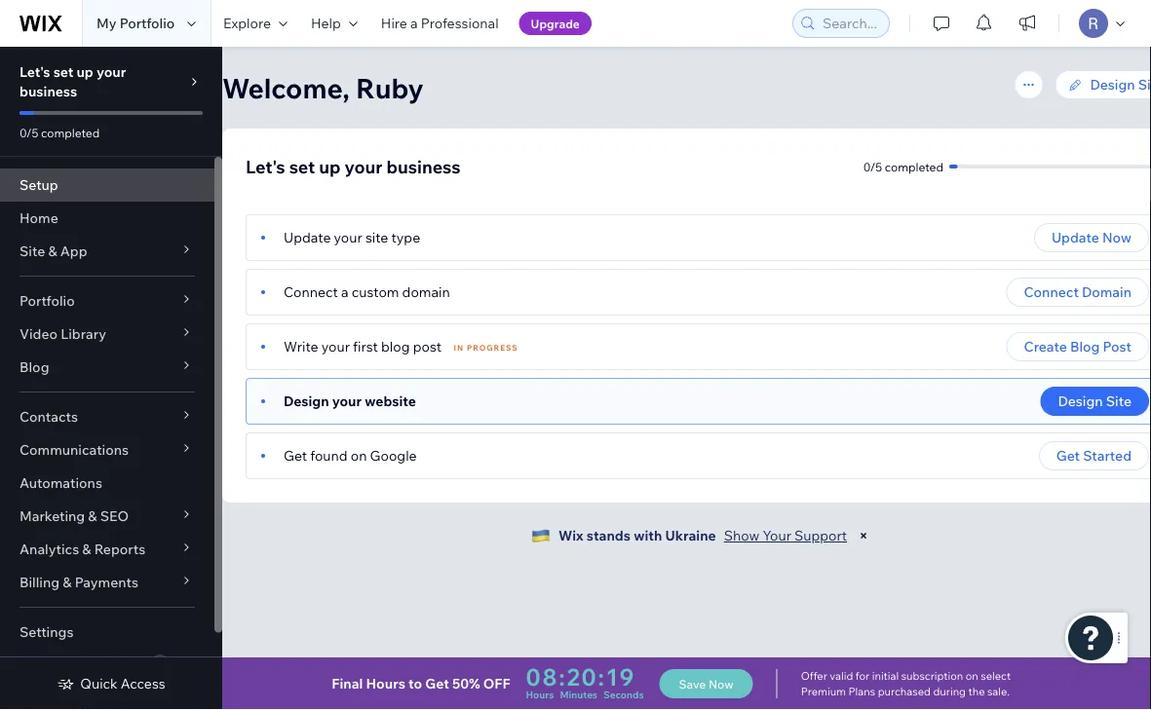 Task type: vqa. For each thing, say whether or not it's contained in the screenshot.


Task type: locate. For each thing, give the bounding box(es) containing it.
hours for 08:20:19
[[526, 689, 554, 701]]

upgrade button
[[519, 12, 592, 35]]

& inside site & app popup button
[[48, 243, 57, 260]]

1 horizontal spatial 0/5
[[864, 159, 883, 174]]

Search... field
[[817, 10, 883, 37]]

2 update from the left
[[1052, 229, 1100, 246]]

0 horizontal spatial 0/5 completed
[[20, 125, 100, 140]]

your left first
[[321, 338, 350, 355]]

connect for connect a custom domain
[[284, 284, 338, 301]]

setup link
[[0, 169, 215, 202]]

0 horizontal spatial completed
[[41, 125, 100, 140]]

let's set up your business down my
[[20, 63, 126, 100]]

write
[[284, 338, 318, 355]]

quick access
[[80, 676, 165, 693]]

ukraine
[[665, 527, 716, 545]]

1 horizontal spatial completed
[[885, 159, 944, 174]]

1 vertical spatial a
[[341, 284, 349, 301]]

& for site
[[48, 243, 57, 260]]

off
[[483, 676, 510, 693]]

1 vertical spatial portfolio
[[20, 293, 75, 310]]

in
[[454, 343, 464, 353]]

0 horizontal spatial a
[[341, 284, 349, 301]]

1 horizontal spatial blog
[[1070, 338, 1100, 355]]

0 horizontal spatial get
[[284, 448, 307, 465]]

progress
[[467, 343, 518, 353]]

design sit link
[[1055, 70, 1151, 99]]

update left site on the top left of page
[[284, 229, 331, 246]]

on
[[351, 448, 367, 465], [966, 670, 979, 683]]

up
[[77, 63, 93, 80], [319, 156, 341, 177]]

connect up write
[[284, 284, 338, 301]]

0 vertical spatial set
[[53, 63, 73, 80]]

0 horizontal spatial blog
[[20, 359, 49, 376]]

site inside button
[[1106, 393, 1132, 410]]

your inside sidebar element
[[97, 63, 126, 80]]

first
[[353, 338, 378, 355]]

0 horizontal spatial portfolio
[[20, 293, 75, 310]]

2 connect from the left
[[1024, 284, 1079, 301]]

marketing & seo
[[20, 508, 129, 525]]

business
[[20, 83, 77, 100], [387, 156, 461, 177]]

create
[[1024, 338, 1067, 355]]

started
[[1083, 448, 1132, 465]]

home link
[[0, 202, 215, 235]]

1 horizontal spatial 0/5 completed
[[864, 159, 944, 174]]

& inside analytics & reports 'dropdown button'
[[82, 541, 91, 558]]

a right the hire on the top left of the page
[[411, 15, 418, 32]]

get left started
[[1057, 448, 1080, 465]]

portfolio
[[120, 15, 175, 32], [20, 293, 75, 310]]

0 vertical spatial 0/5
[[20, 125, 38, 140]]

let's set up your business
[[20, 63, 126, 100], [246, 156, 461, 177]]

design site button
[[1041, 387, 1150, 416]]

0 vertical spatial 0/5 completed
[[20, 125, 100, 140]]

final
[[332, 676, 363, 693]]

0 horizontal spatial update
[[284, 229, 331, 246]]

0 horizontal spatial 0/5
[[20, 125, 38, 140]]

0/5
[[20, 125, 38, 140], [864, 159, 883, 174]]

custom
[[352, 284, 399, 301]]

a for custom
[[341, 284, 349, 301]]

0 horizontal spatial up
[[77, 63, 93, 80]]

0 horizontal spatial let's set up your business
[[20, 63, 126, 100]]

hours left minutes
[[526, 689, 554, 701]]

update up connect domain
[[1052, 229, 1100, 246]]

offer
[[801, 670, 828, 683]]

0 horizontal spatial set
[[53, 63, 73, 80]]

now inside button
[[709, 677, 734, 692]]

1 vertical spatial completed
[[885, 159, 944, 174]]

1 horizontal spatial business
[[387, 156, 461, 177]]

up inside sidebar element
[[77, 63, 93, 80]]

0 vertical spatial a
[[411, 15, 418, 32]]

& for billing
[[63, 574, 72, 591]]

0 vertical spatial site
[[20, 243, 45, 260]]

1 horizontal spatial a
[[411, 15, 418, 32]]

get for get started
[[1057, 448, 1080, 465]]

design inside button
[[1058, 393, 1103, 410]]

1 horizontal spatial let's set up your business
[[246, 156, 461, 177]]

save now
[[679, 677, 734, 692]]

1 vertical spatial let's set up your business
[[246, 156, 461, 177]]

1 vertical spatial blog
[[20, 359, 49, 376]]

design down create blog post button
[[1058, 393, 1103, 410]]

0 horizontal spatial connect
[[284, 284, 338, 301]]

& left reports
[[82, 541, 91, 558]]

1 connect from the left
[[284, 284, 338, 301]]

business up type
[[387, 156, 461, 177]]

get started
[[1057, 448, 1132, 465]]

2 horizontal spatial get
[[1057, 448, 1080, 465]]

1 horizontal spatial on
[[966, 670, 979, 683]]

site down "post"
[[1106, 393, 1132, 410]]

& right billing
[[63, 574, 72, 591]]

your left website
[[332, 393, 362, 410]]

site inside popup button
[[20, 243, 45, 260]]

type
[[391, 229, 420, 246]]

0 horizontal spatial site
[[20, 243, 45, 260]]

design sit
[[1091, 76, 1151, 93]]

connect inside button
[[1024, 284, 1079, 301]]

0 horizontal spatial hours
[[366, 676, 406, 693]]

quick
[[80, 676, 118, 693]]

0 vertical spatial let's
[[20, 63, 50, 80]]

design down write
[[284, 393, 329, 410]]

help button
[[299, 0, 369, 47]]

save
[[679, 677, 706, 692]]

1 vertical spatial set
[[289, 156, 315, 177]]

update for update your site type
[[284, 229, 331, 246]]

site
[[20, 243, 45, 260], [1106, 393, 1132, 410]]

website
[[365, 393, 416, 410]]

business inside sidebar element
[[20, 83, 77, 100]]

& inside marketing & seo popup button
[[88, 508, 97, 525]]

hire a professional
[[381, 15, 499, 32]]

1 vertical spatial site
[[1106, 393, 1132, 410]]

now right the save
[[709, 677, 734, 692]]

1 vertical spatial let's
[[246, 156, 285, 177]]

blog button
[[0, 351, 215, 384]]

billing
[[20, 574, 60, 591]]

1 horizontal spatial hours
[[526, 689, 554, 701]]

hours left to
[[366, 676, 406, 693]]

1 horizontal spatial up
[[319, 156, 341, 177]]

the
[[969, 685, 985, 699]]

on up the
[[966, 670, 979, 683]]

reports
[[94, 541, 145, 558]]

let's
[[20, 63, 50, 80], [246, 156, 285, 177]]

update for update now
[[1052, 229, 1100, 246]]

& inside billing & payments popup button
[[63, 574, 72, 591]]

show
[[724, 527, 760, 545]]

set
[[53, 63, 73, 80], [289, 156, 315, 177]]

design for design your website
[[284, 393, 329, 410]]

business up setup
[[20, 83, 77, 100]]

&
[[48, 243, 57, 260], [88, 508, 97, 525], [82, 541, 91, 558], [63, 574, 72, 591]]

get left found
[[284, 448, 307, 465]]

your left site on the top left of page
[[334, 229, 362, 246]]

1 vertical spatial on
[[966, 670, 979, 683]]

1 horizontal spatial update
[[1052, 229, 1100, 246]]

1 update from the left
[[284, 229, 331, 246]]

on right found
[[351, 448, 367, 465]]

update inside button
[[1052, 229, 1100, 246]]

1 horizontal spatial now
[[1103, 229, 1132, 246]]

1 vertical spatial 0/5
[[864, 159, 883, 174]]

get right to
[[425, 676, 449, 693]]

hours inside 08:20:19 hours minutes seconds
[[526, 689, 554, 701]]

set inside sidebar element
[[53, 63, 73, 80]]

your
[[97, 63, 126, 80], [345, 156, 383, 177], [334, 229, 362, 246], [321, 338, 350, 355], [332, 393, 362, 410]]

design
[[1091, 76, 1135, 93], [284, 393, 329, 410], [1058, 393, 1103, 410]]

let's set up your business up update your site type in the top of the page
[[246, 156, 461, 177]]

update
[[284, 229, 331, 246], [1052, 229, 1100, 246]]

0 vertical spatial let's set up your business
[[20, 63, 126, 100]]

0 vertical spatial on
[[351, 448, 367, 465]]

subscription
[[902, 670, 964, 683]]

1 vertical spatial 0/5 completed
[[864, 159, 944, 174]]

show your support button
[[724, 527, 847, 545]]

1 horizontal spatial connect
[[1024, 284, 1079, 301]]

a left custom
[[341, 284, 349, 301]]

0 vertical spatial blog
[[1070, 338, 1100, 355]]

now inside button
[[1103, 229, 1132, 246]]

& left seo on the bottom left of page
[[88, 508, 97, 525]]

0 vertical spatial completed
[[41, 125, 100, 140]]

1 vertical spatial up
[[319, 156, 341, 177]]

domain
[[1082, 284, 1132, 301]]

get for get found on google
[[284, 448, 307, 465]]

& for marketing
[[88, 508, 97, 525]]

portfolio right my
[[120, 15, 175, 32]]

0/5 completed
[[20, 125, 100, 140], [864, 159, 944, 174]]

blog down video
[[20, 359, 49, 376]]

your down my
[[97, 63, 126, 80]]

0 vertical spatial business
[[20, 83, 77, 100]]

portfolio up video
[[20, 293, 75, 310]]

0 vertical spatial portfolio
[[120, 15, 175, 32]]

blog
[[381, 338, 410, 355]]

1 horizontal spatial let's
[[246, 156, 285, 177]]

1 vertical spatial now
[[709, 677, 734, 692]]

ruby
[[356, 71, 424, 105]]

0 horizontal spatial business
[[20, 83, 77, 100]]

0 vertical spatial now
[[1103, 229, 1132, 246]]

& left app
[[48, 243, 57, 260]]

now up domain
[[1103, 229, 1132, 246]]

settings
[[20, 624, 74, 641]]

connect a custom domain
[[284, 284, 450, 301]]

blog left "post"
[[1070, 338, 1100, 355]]

create blog post
[[1024, 338, 1132, 355]]

0 horizontal spatial now
[[709, 677, 734, 692]]

1 horizontal spatial portfolio
[[120, 15, 175, 32]]

connect up create
[[1024, 284, 1079, 301]]

let's set up your business inside sidebar element
[[20, 63, 126, 100]]

0 horizontal spatial let's
[[20, 63, 50, 80]]

1 horizontal spatial site
[[1106, 393, 1132, 410]]

upgrade
[[531, 16, 580, 31]]

initial
[[872, 670, 899, 683]]

site down "home"
[[20, 243, 45, 260]]

0 horizontal spatial on
[[351, 448, 367, 465]]

a inside hire a professional link
[[411, 15, 418, 32]]

design left the sit
[[1091, 76, 1135, 93]]

get inside "button"
[[1057, 448, 1080, 465]]

0 vertical spatial up
[[77, 63, 93, 80]]

premium
[[801, 685, 846, 699]]



Task type: describe. For each thing, give the bounding box(es) containing it.
now for update now
[[1103, 229, 1132, 246]]

final hours to get 50% off
[[332, 676, 510, 693]]

on inside offer valid for initial subscription on select premium plans purchased during the sale.
[[966, 670, 979, 683]]

let's inside sidebar element
[[20, 63, 50, 80]]

design site
[[1058, 393, 1132, 410]]

home
[[20, 210, 58, 227]]

0/5 inside sidebar element
[[20, 125, 38, 140]]

purchased
[[878, 685, 931, 699]]

update now
[[1052, 229, 1132, 246]]

a for professional
[[411, 15, 418, 32]]

your for write
[[321, 338, 350, 355]]

billing & payments button
[[0, 566, 215, 600]]

video
[[20, 326, 58, 343]]

post
[[1103, 338, 1132, 355]]

portfolio inside popup button
[[20, 293, 75, 310]]

google
[[370, 448, 417, 465]]

post
[[413, 338, 442, 355]]

portfolio button
[[0, 285, 215, 318]]

video library
[[20, 326, 106, 343]]

help
[[311, 15, 341, 32]]

design your website
[[284, 393, 416, 410]]

blog inside button
[[1070, 338, 1100, 355]]

update your site type
[[284, 229, 420, 246]]

contacts button
[[0, 401, 215, 434]]

08:20:19 hours minutes seconds
[[526, 663, 644, 701]]

50%
[[452, 676, 480, 693]]

create blog post button
[[1007, 332, 1150, 362]]

with
[[634, 527, 662, 545]]

domain
[[402, 284, 450, 301]]

your
[[763, 527, 792, 545]]

get found on google
[[284, 448, 417, 465]]

seconds
[[604, 689, 644, 701]]

your for update
[[334, 229, 362, 246]]

marketing & seo button
[[0, 500, 215, 533]]

site & app
[[20, 243, 87, 260]]

plans
[[849, 685, 876, 699]]

quick access button
[[57, 676, 165, 693]]

valid
[[830, 670, 853, 683]]

settings link
[[0, 616, 215, 649]]

completed inside sidebar element
[[41, 125, 100, 140]]

wix stands with ukraine show your support
[[559, 527, 847, 545]]

& for analytics
[[82, 541, 91, 558]]

minutes
[[560, 689, 598, 701]]

wix
[[559, 527, 584, 545]]

now for save now
[[709, 677, 734, 692]]

1 horizontal spatial get
[[425, 676, 449, 693]]

support
[[795, 527, 847, 545]]

select
[[981, 670, 1011, 683]]

welcome, ruby
[[222, 71, 424, 105]]

billing & payments
[[20, 574, 138, 591]]

design for design sit
[[1091, 76, 1135, 93]]

08:20:19
[[526, 663, 636, 692]]

access
[[121, 676, 165, 693]]

library
[[61, 326, 106, 343]]

your for design
[[332, 393, 362, 410]]

payments
[[75, 574, 138, 591]]

write your first blog post
[[284, 338, 442, 355]]

update now button
[[1034, 223, 1150, 253]]

my
[[97, 15, 117, 32]]

your up update your site type in the top of the page
[[345, 156, 383, 177]]

contacts
[[20, 409, 78, 426]]

hire
[[381, 15, 407, 32]]

explore
[[223, 15, 271, 32]]

for
[[856, 670, 870, 683]]

professional
[[421, 15, 499, 32]]

1 horizontal spatial set
[[289, 156, 315, 177]]

blog inside dropdown button
[[20, 359, 49, 376]]

setup
[[20, 176, 58, 194]]

app
[[60, 243, 87, 260]]

seo
[[100, 508, 129, 525]]

sidebar element
[[0, 47, 222, 711]]

to
[[409, 676, 422, 693]]

communications
[[20, 442, 129, 459]]

sale.
[[988, 685, 1010, 699]]

design for design site
[[1058, 393, 1103, 410]]

in progress
[[454, 343, 518, 353]]

1 vertical spatial business
[[387, 156, 461, 177]]

analytics
[[20, 541, 79, 558]]

analytics & reports button
[[0, 533, 215, 566]]

analytics & reports
[[20, 541, 145, 558]]

hours for final
[[366, 676, 406, 693]]

site & app button
[[0, 235, 215, 268]]

connect for connect domain
[[1024, 284, 1079, 301]]

site
[[366, 229, 388, 246]]

hire a professional link
[[369, 0, 511, 47]]

connect domain button
[[1007, 278, 1150, 307]]

my portfolio
[[97, 15, 175, 32]]

offer valid for initial subscription on select premium plans purchased during the sale.
[[801, 670, 1011, 699]]

found
[[310, 448, 348, 465]]

get started button
[[1039, 442, 1150, 471]]

automations
[[20, 475, 102, 492]]

during
[[933, 685, 966, 699]]

automations link
[[0, 467, 215, 500]]

0/5 completed inside sidebar element
[[20, 125, 100, 140]]

save now button
[[660, 670, 753, 699]]



